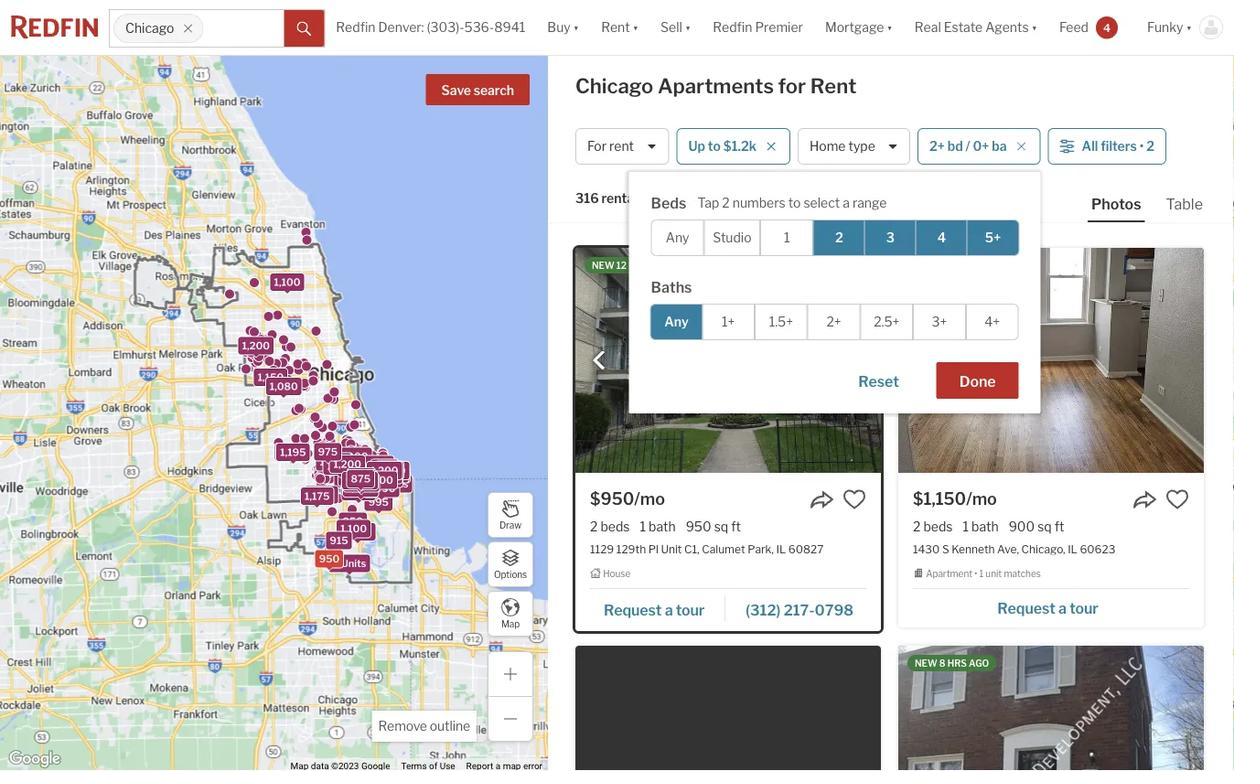 Task type: vqa. For each thing, say whether or not it's contained in the screenshot.
the 4 to the top
yes



Task type: locate. For each thing, give the bounding box(es) containing it.
redfin premier button
[[702, 0, 814, 55]]

park,
[[748, 542, 774, 556]]

▾ for rent ▾
[[633, 20, 639, 35]]

4 right 3 option in the top of the page
[[937, 230, 946, 246]]

0 horizontal spatial 8
[[332, 557, 339, 569]]

1 bath from the left
[[649, 519, 676, 534]]

Studio checkbox
[[704, 220, 760, 256]]

2 favorite button checkbox from the left
[[1165, 488, 1189, 511]]

1 horizontal spatial to
[[788, 195, 801, 211]]

feed
[[1059, 20, 1089, 35]]

s
[[942, 542, 949, 556]]

1 up 129th
[[640, 519, 646, 534]]

(312) 217-0798 link
[[726, 593, 866, 624]]

• left the sort in the right top of the page
[[653, 192, 657, 207]]

1,000
[[340, 451, 368, 462], [377, 465, 406, 477], [377, 465, 406, 477], [377, 468, 406, 480], [365, 475, 393, 486]]

0 horizontal spatial ago
[[650, 260, 670, 271]]

▾ right mortgage
[[887, 20, 893, 35]]

1 vertical spatial any
[[664, 314, 689, 330]]

option group
[[651, 220, 1020, 256], [650, 304, 1019, 340]]

baths
[[651, 278, 692, 296]]

units down 915
[[341, 557, 366, 569]]

tour for rightmost request a tour button
[[1070, 599, 1098, 617]]

▾ right agents
[[1032, 20, 1037, 35]]

1 checkbox
[[760, 220, 814, 256]]

0 vertical spatial chicago
[[125, 20, 174, 36]]

0 horizontal spatial new
[[592, 260, 615, 271]]

0 horizontal spatial chicago
[[125, 20, 174, 36]]

• left unit
[[975, 568, 977, 579]]

beds
[[600, 519, 630, 534], [923, 519, 953, 534]]

▾ for funky ▾
[[1186, 20, 1192, 35]]

ft for $1,150 /mo
[[1055, 519, 1064, 534]]

2 /mo from the left
[[966, 489, 997, 509]]

0 horizontal spatial 4
[[937, 230, 946, 246]]

favorite button checkbox for $950 /mo
[[843, 488, 866, 511]]

1 1 bath from the left
[[640, 519, 676, 534]]

sq up calumet
[[714, 519, 728, 534]]

0 horizontal spatial 2 beds
[[590, 519, 630, 534]]

estate
[[944, 20, 983, 35]]

770
[[376, 470, 396, 482]]

0 horizontal spatial /mo
[[634, 489, 665, 509]]

ft up calumet
[[731, 519, 741, 534]]

2 horizontal spatial •
[[1140, 138, 1144, 154]]

2 2 beds from the left
[[913, 519, 953, 534]]

990
[[352, 473, 373, 485]]

favorite button image
[[843, 488, 866, 511], [1165, 488, 1189, 511]]

ago up baths
[[650, 260, 670, 271]]

redfin for redfin premier
[[713, 20, 752, 35]]

1 horizontal spatial 1,150
[[373, 472, 399, 484]]

2 inside "map" 'region'
[[375, 478, 381, 490]]

select
[[804, 195, 840, 211]]

1 up kenneth
[[963, 519, 969, 534]]

1 vertical spatial 8
[[939, 658, 946, 669]]

any for studio
[[666, 230, 689, 246]]

▾ for mortgage ▾
[[887, 20, 893, 35]]

8
[[332, 557, 339, 569], [939, 658, 946, 669]]

/mo for $1,150
[[966, 489, 997, 509]]

any inside radio
[[664, 314, 689, 330]]

/mo for $950
[[634, 489, 665, 509]]

2 beds up 1430
[[913, 519, 953, 534]]

1 down tap 2 numbers to select a range
[[784, 230, 790, 246]]

matches
[[1004, 568, 1041, 579]]

2 vertical spatial •
[[975, 568, 977, 579]]

8 inside "map" 'region'
[[332, 557, 339, 569]]

(312)
[[746, 601, 781, 619]]

bath for $950 /mo
[[649, 519, 676, 534]]

sq for $950 /mo
[[714, 519, 728, 534]]

a
[[843, 195, 850, 211], [1059, 599, 1067, 617], [665, 601, 673, 619]]

4 checkbox
[[915, 220, 968, 256]]

save search
[[441, 83, 514, 98]]

0 horizontal spatial to
[[708, 138, 721, 154]]

• right filters
[[1140, 138, 1144, 154]]

rent right buy ▾
[[601, 20, 630, 35]]

2 beds
[[590, 519, 630, 534], [913, 519, 953, 534]]

0 horizontal spatial bath
[[649, 519, 676, 534]]

funky
[[1147, 20, 1183, 35]]

mortgage ▾ button
[[825, 0, 893, 55]]

1 horizontal spatial request a tour button
[[913, 593, 1189, 620]]

1 horizontal spatial bath
[[972, 519, 999, 534]]

• inside 316 rentals •
[[653, 192, 657, 207]]

redfin for redfin denver: (303)-536-8941
[[336, 20, 376, 35]]

0 horizontal spatial il
[[776, 542, 786, 556]]

1 2 beds from the left
[[590, 519, 630, 534]]

1 favorite button checkbox from the left
[[843, 488, 866, 511]]

2+ inside radio
[[827, 314, 841, 330]]

▾ right sell
[[685, 20, 691, 35]]

3 ▾ from the left
[[685, 20, 691, 35]]

beds up s
[[923, 519, 953, 534]]

1 inside checkbox
[[784, 230, 790, 246]]

agents
[[985, 20, 1029, 35]]

tour down 60623
[[1070, 599, 1098, 617]]

/mo up pl
[[634, 489, 665, 509]]

type
[[848, 138, 875, 154]]

▾ left sell
[[633, 20, 639, 35]]

1 vertical spatial ago
[[969, 658, 989, 669]]

ago for new 8 hrs ago
[[969, 658, 989, 669]]

1 vertical spatial to
[[788, 195, 801, 211]]

photo of 9528 s chappel ave, chicago, il 60617 image
[[898, 646, 1204, 771]]

0 vertical spatial 1,150
[[258, 371, 284, 383]]

mortgage ▾ button
[[814, 0, 904, 55]]

bath up pl
[[649, 519, 676, 534]]

1 horizontal spatial a
[[843, 195, 850, 211]]

hrs for 12
[[629, 260, 648, 271]]

None search field
[[203, 10, 284, 47]]

/mo
[[634, 489, 665, 509], [966, 489, 997, 509]]

4+ radio
[[966, 304, 1019, 340]]

1,075
[[337, 557, 364, 569]]

2 beds for $950
[[590, 519, 630, 534]]

536-
[[464, 20, 494, 35]]

0 vertical spatial any
[[666, 230, 689, 246]]

2 il from the left
[[1068, 542, 1078, 556]]

sq for $1,150 /mo
[[1038, 519, 1052, 534]]

1 horizontal spatial request a tour
[[997, 599, 1098, 617]]

1 horizontal spatial tour
[[1070, 599, 1098, 617]]

$950 /mo
[[590, 489, 665, 509]]

1 vertical spatial rent
[[810, 74, 857, 98]]

ft up chicago,
[[1055, 519, 1064, 534]]

request a tour down house
[[604, 601, 705, 619]]

0 horizontal spatial 2+
[[827, 314, 841, 330]]

1 horizontal spatial il
[[1068, 542, 1078, 556]]

2 1 bath from the left
[[963, 519, 999, 534]]

8 down apartment
[[939, 658, 946, 669]]

1 vertical spatial 2+
[[827, 314, 841, 330]]

previous button image
[[590, 352, 608, 370]]

unit
[[986, 568, 1002, 579]]

1
[[784, 230, 790, 246], [640, 519, 646, 534], [963, 519, 969, 534], [979, 568, 984, 579]]

0 vertical spatial 4
[[1103, 21, 1111, 34]]

0 vertical spatial 2+
[[929, 138, 945, 154]]

2+ right 1.5+ option
[[827, 314, 841, 330]]

1 horizontal spatial ago
[[969, 658, 989, 669]]

$1,150
[[913, 489, 966, 509]]

up to $1.2k
[[688, 138, 757, 154]]

bath up kenneth
[[972, 519, 999, 534]]

0 horizontal spatial beds
[[600, 519, 630, 534]]

1 il from the left
[[776, 542, 786, 556]]

numbers
[[733, 195, 786, 211]]

0 vertical spatial ago
[[650, 260, 670, 271]]

any for 1+
[[664, 314, 689, 330]]

/mo up kenneth
[[966, 489, 997, 509]]

request
[[997, 599, 1056, 617], [604, 601, 662, 619]]

il left 60623
[[1068, 542, 1078, 556]]

$1.2k
[[723, 138, 757, 154]]

925
[[342, 472, 362, 484]]

any inside option
[[666, 230, 689, 246]]

4 ▾ from the left
[[887, 20, 893, 35]]

1 horizontal spatial redfin
[[713, 20, 752, 35]]

1 horizontal spatial /mo
[[966, 489, 997, 509]]

4
[[1103, 21, 1111, 34], [937, 230, 946, 246]]

2 redfin from the left
[[713, 20, 752, 35]]

ave,
[[997, 542, 1019, 556]]

request down house
[[604, 601, 662, 619]]

funky ▾
[[1147, 20, 1192, 35]]

2 ▾ from the left
[[633, 20, 639, 35]]

buy
[[547, 20, 571, 35]]

1 horizontal spatial new
[[915, 658, 937, 669]]

2+ inside button
[[929, 138, 945, 154]]

request a tour down the matches
[[997, 599, 1098, 617]]

6 ▾ from the left
[[1186, 20, 1192, 35]]

2.5+
[[874, 314, 900, 330]]

0 horizontal spatial request
[[604, 601, 662, 619]]

mortgage ▾
[[825, 20, 893, 35]]

0 horizontal spatial favorite button image
[[843, 488, 866, 511]]

request down the matches
[[997, 599, 1056, 617]]

0 vertical spatial •
[[1140, 138, 1144, 154]]

sq up chicago,
[[1038, 519, 1052, 534]]

1 vertical spatial •
[[653, 192, 657, 207]]

photos button
[[1088, 194, 1162, 222]]

1 favorite button image from the left
[[843, 488, 866, 511]]

a down unit
[[665, 601, 673, 619]]

0 horizontal spatial hrs
[[629, 260, 648, 271]]

rentals
[[602, 191, 644, 206]]

dialog
[[629, 172, 1041, 414]]

•
[[1140, 138, 1144, 154], [653, 192, 657, 207], [975, 568, 977, 579]]

any down beds
[[666, 230, 689, 246]]

2 beds up '1129'
[[590, 519, 630, 534]]

0 horizontal spatial a
[[665, 601, 673, 619]]

0+
[[973, 138, 989, 154]]

options button
[[488, 542, 533, 587]]

1,080
[[270, 380, 298, 392]]

0 vertical spatial 8
[[332, 557, 339, 569]]

0 horizontal spatial 1,150
[[258, 371, 284, 383]]

▾
[[573, 20, 579, 35], [633, 20, 639, 35], [685, 20, 691, 35], [887, 20, 893, 35], [1032, 20, 1037, 35], [1186, 20, 1192, 35]]

1 horizontal spatial chicago
[[575, 74, 653, 98]]

2 favorite button image from the left
[[1165, 488, 1189, 511]]

beds up '1129'
[[600, 519, 630, 534]]

hrs
[[629, 260, 648, 271], [947, 658, 967, 669]]

1 bath up pl
[[640, 519, 676, 534]]

1 bath up kenneth
[[963, 519, 999, 534]]

home type button
[[798, 128, 910, 165]]

photo of 1129 129th pl unit c1, calumet park, il 60827 image
[[575, 248, 881, 473]]

825
[[375, 462, 395, 474]]

316
[[575, 191, 599, 206]]

• for rentals
[[653, 192, 657, 207]]

done
[[959, 372, 996, 390]]

• inside button
[[1140, 138, 1144, 154]]

all filters • 2 button
[[1048, 128, 1167, 165]]

2 inside option
[[835, 230, 843, 246]]

a down chicago,
[[1059, 599, 1067, 617]]

4 right feed
[[1103, 21, 1111, 34]]

0 horizontal spatial •
[[653, 192, 657, 207]]

to right up
[[708, 138, 721, 154]]

redfin inside button
[[713, 20, 752, 35]]

sort :
[[666, 191, 696, 206]]

0 vertical spatial to
[[708, 138, 721, 154]]

il right park,
[[776, 542, 786, 556]]

rent right for
[[810, 74, 857, 98]]

1 horizontal spatial favorite button image
[[1165, 488, 1189, 511]]

1 horizontal spatial rent
[[810, 74, 857, 98]]

1 horizontal spatial hrs
[[947, 658, 967, 669]]

outline
[[430, 719, 470, 734]]

1 horizontal spatial units
[[383, 478, 408, 490]]

1 ▾ from the left
[[573, 20, 579, 35]]

0 horizontal spatial 1 bath
[[640, 519, 676, 534]]

1 bath for $950 /mo
[[640, 519, 676, 534]]

for rent button
[[575, 128, 669, 165]]

0 horizontal spatial units
[[341, 557, 366, 569]]

2+ for 2+
[[827, 314, 841, 330]]

1 horizontal spatial 2+
[[929, 138, 945, 154]]

1 vertical spatial 4
[[937, 230, 946, 246]]

2 horizontal spatial a
[[1059, 599, 1067, 617]]

▾ right buy
[[573, 20, 579, 35]]

to inside button
[[708, 138, 721, 154]]

8 down 915
[[332, 557, 339, 569]]

2 units
[[375, 478, 408, 490]]

1 horizontal spatial 1 bath
[[963, 519, 999, 534]]

1 horizontal spatial ft
[[1055, 519, 1064, 534]]

1 horizontal spatial 2 beds
[[913, 519, 953, 534]]

900 sq ft
[[1009, 519, 1064, 534]]

request a tour button down the matches
[[913, 593, 1189, 620]]

sort
[[666, 191, 693, 206]]

redfin denver: (303)-536-8941
[[336, 20, 525, 35]]

beds for $1,150
[[923, 519, 953, 534]]

$950
[[590, 489, 634, 509]]

2 bath from the left
[[972, 519, 999, 534]]

1 vertical spatial chicago
[[575, 74, 653, 98]]

0 vertical spatial hrs
[[629, 260, 648, 271]]

1 /mo from the left
[[634, 489, 665, 509]]

favorite button image for $1,150 /mo
[[1165, 488, 1189, 511]]

4+
[[985, 314, 1000, 330]]

chicago
[[125, 20, 174, 36], [575, 74, 653, 98]]

real estate agents ▾ link
[[915, 0, 1037, 55]]

1 horizontal spatial 8
[[939, 658, 946, 669]]

0 horizontal spatial redfin
[[336, 20, 376, 35]]

a inside dialog
[[843, 195, 850, 211]]

units down 860
[[383, 478, 408, 490]]

map region
[[0, 1, 636, 771]]

any down baths
[[664, 314, 689, 330]]

2 sq from the left
[[1038, 519, 1052, 534]]

ft for $950 /mo
[[731, 519, 741, 534]]

to left select
[[788, 195, 801, 211]]

1 vertical spatial hrs
[[947, 658, 967, 669]]

filters
[[1101, 138, 1137, 154]]

1 vertical spatial units
[[341, 557, 366, 569]]

0 horizontal spatial favorite button checkbox
[[843, 488, 866, 511]]

1 horizontal spatial beds
[[923, 519, 953, 534]]

units for 2 units
[[383, 478, 408, 490]]

ba
[[992, 138, 1007, 154]]

chicago down rent ▾ dropdown button
[[575, 74, 653, 98]]

range
[[853, 195, 887, 211]]

0 vertical spatial rent
[[601, 20, 630, 35]]

1 vertical spatial new
[[915, 658, 937, 669]]

redfin left denver:
[[336, 20, 376, 35]]

request a tour button
[[913, 593, 1189, 620], [590, 594, 726, 622]]

redfin left premier
[[713, 20, 752, 35]]

1 horizontal spatial •
[[975, 568, 977, 579]]

up
[[688, 138, 705, 154]]

2 ft from the left
[[1055, 519, 1064, 534]]

hrs down apartment
[[947, 658, 967, 669]]

2 beds for $1,150
[[913, 519, 953, 534]]

2+ left the bd
[[929, 138, 945, 154]]

2 beds from the left
[[923, 519, 953, 534]]

new 12 hrs ago
[[592, 260, 670, 271]]

google image
[[5, 747, 65, 771]]

1 horizontal spatial favorite button checkbox
[[1165, 488, 1189, 511]]

1,125
[[373, 469, 399, 481]]

il
[[776, 542, 786, 556], [1068, 542, 1078, 556]]

new for new 8 hrs ago
[[915, 658, 937, 669]]

5+ checkbox
[[967, 220, 1020, 256]]

1 sq from the left
[[714, 519, 728, 534]]

1 horizontal spatial sq
[[1038, 519, 1052, 534]]

photo of 1430 s kenneth ave, chicago, il 60623 image
[[898, 248, 1204, 473]]

0 vertical spatial new
[[592, 260, 615, 271]]

ago down "apartment • 1 unit matches"
[[969, 658, 989, 669]]

217-
[[784, 601, 815, 619]]

1 beds from the left
[[600, 519, 630, 534]]

sell ▾ button
[[661, 0, 691, 55]]

a left range
[[843, 195, 850, 211]]

request a tour button down house
[[590, 594, 726, 622]]

0 vertical spatial units
[[383, 478, 408, 490]]

hrs right 12
[[629, 260, 648, 271]]

950
[[379, 464, 400, 476], [377, 467, 398, 479], [381, 467, 402, 479], [343, 515, 363, 527], [686, 519, 711, 534], [319, 553, 340, 565]]

for
[[587, 138, 607, 154]]

0 horizontal spatial rent
[[601, 20, 630, 35]]

1 horizontal spatial 4
[[1103, 21, 1111, 34]]

1 ft from the left
[[731, 519, 741, 534]]

chicago left remove chicago image
[[125, 20, 174, 36]]

0 horizontal spatial ft
[[731, 519, 741, 534]]

1,100
[[274, 276, 300, 288], [279, 447, 305, 458], [327, 460, 354, 472], [379, 468, 405, 480], [345, 486, 372, 498], [308, 489, 334, 501], [340, 523, 367, 535]]

0 vertical spatial option group
[[651, 220, 1020, 256]]

975
[[318, 446, 338, 458]]

▾ right funky
[[1186, 20, 1192, 35]]

1 redfin from the left
[[336, 20, 376, 35]]

0 horizontal spatial sq
[[714, 519, 728, 534]]

tour down c1,
[[676, 601, 705, 619]]

favorite button checkbox
[[843, 488, 866, 511], [1165, 488, 1189, 511]]

0 horizontal spatial tour
[[676, 601, 705, 619]]

chicago apartments for rent
[[575, 74, 857, 98]]

0 horizontal spatial request a tour
[[604, 601, 705, 619]]



Task type: describe. For each thing, give the bounding box(es) containing it.
calumet
[[702, 542, 745, 556]]

1 bath for $1,150 /mo
[[963, 519, 999, 534]]

request a tour for rightmost request a tour button
[[997, 599, 1098, 617]]

options
[[494, 569, 527, 580]]

submit search image
[[297, 22, 311, 36]]

900
[[1009, 519, 1035, 534]]

ago for new 12 hrs ago
[[650, 260, 670, 271]]

2+ for 2+ bd / 0+ ba
[[929, 138, 945, 154]]

4 inside option
[[937, 230, 946, 246]]

buy ▾ button
[[547, 0, 579, 55]]

316 rentals •
[[575, 191, 657, 207]]

890
[[374, 466, 394, 478]]

1 horizontal spatial request
[[997, 599, 1056, 617]]

chicago for chicago apartments for rent
[[575, 74, 653, 98]]

3 checkbox
[[864, 220, 917, 256]]

remove chicago image
[[182, 23, 193, 34]]

a for rightmost request a tour button
[[1059, 599, 1067, 617]]

photo of 535 e 67th st, chicago, il 60637 image
[[575, 646, 881, 771]]

real
[[915, 20, 941, 35]]

2+ radio
[[808, 304, 860, 340]]

1,175
[[305, 490, 330, 502]]

hrs for 8
[[947, 658, 967, 669]]

60623
[[1080, 542, 1116, 556]]

:
[[693, 191, 696, 206]]

2.5+ radio
[[860, 304, 913, 340]]

1+ radio
[[702, 304, 755, 340]]

1430 s kenneth ave, chicago, il 60623
[[913, 542, 1116, 556]]

units for 8 units
[[341, 557, 366, 569]]

1 vertical spatial 1,150
[[373, 472, 399, 484]]

request a tour for leftmost request a tour button
[[604, 601, 705, 619]]

favorite button image for $950 /mo
[[843, 488, 866, 511]]

1129
[[590, 542, 614, 556]]

map
[[501, 619, 520, 630]]

995
[[368, 496, 389, 508]]

to inside dialog
[[788, 195, 801, 211]]

chicago,
[[1021, 542, 1065, 556]]

favorite button checkbox for $1,150 /mo
[[1165, 488, 1189, 511]]

▾ for buy ▾
[[573, 20, 579, 35]]

chicago for chicago
[[125, 20, 174, 36]]

sell
[[661, 20, 682, 35]]

1,090
[[367, 483, 396, 495]]

premier
[[755, 20, 803, 35]]

table button
[[1162, 194, 1207, 220]]

1.5+ radio
[[755, 304, 808, 340]]

real estate agents ▾ button
[[904, 0, 1048, 55]]

tap 2 numbers to select a range
[[698, 195, 887, 211]]

dialog containing beds
[[629, 172, 1041, 414]]

2 inside button
[[1147, 138, 1155, 154]]

1129 129th pl unit c1, calumet park, il 60827
[[590, 542, 824, 556]]

3
[[886, 230, 895, 246]]

tour for leftmost request a tour button
[[676, 601, 705, 619]]

5 ▾ from the left
[[1032, 20, 1037, 35]]

3+
[[932, 314, 947, 330]]

mortgage
[[825, 20, 884, 35]]

draw
[[499, 520, 521, 531]]

unit
[[661, 542, 682, 556]]

redfin premier
[[713, 20, 803, 35]]

real estate agents ▾
[[915, 20, 1037, 35]]

for
[[778, 74, 806, 98]]

reset button
[[835, 362, 922, 399]]

rent inside rent ▾ dropdown button
[[601, 20, 630, 35]]

3+ radio
[[913, 304, 966, 340]]

done button
[[937, 362, 1019, 399]]

▾ for sell ▾
[[685, 20, 691, 35]]

sell ▾ button
[[650, 0, 702, 55]]

60827
[[788, 542, 824, 556]]

denver:
[[378, 20, 424, 35]]

870
[[351, 471, 372, 483]]

kenneth
[[952, 542, 995, 556]]

5+
[[985, 230, 1001, 246]]

rent ▾
[[601, 20, 639, 35]]

rent ▾ button
[[601, 0, 639, 55]]

1,040
[[347, 477, 375, 489]]

remove
[[378, 719, 427, 734]]

1,005
[[346, 475, 374, 487]]

0798
[[815, 601, 854, 619]]

all filters • 2
[[1082, 138, 1155, 154]]

new 8 hrs ago
[[915, 658, 989, 669]]

(303)-
[[427, 20, 464, 35]]

recommended button
[[696, 190, 806, 207]]

draw button
[[488, 492, 533, 538]]

915
[[330, 535, 348, 546]]

new for new 12 hrs ago
[[592, 260, 615, 271]]

sell ▾
[[661, 20, 691, 35]]

$1,150 /mo
[[913, 489, 997, 509]]

buy ▾
[[547, 20, 579, 35]]

a for leftmost request a tour button
[[665, 601, 673, 619]]

• for filters
[[1140, 138, 1144, 154]]

all
[[1082, 138, 1098, 154]]

beds for $950
[[600, 519, 630, 534]]

remove 2+ bd / 0+ ba image
[[1016, 141, 1027, 152]]

bath for $1,150 /mo
[[972, 519, 999, 534]]

1,050
[[344, 526, 372, 538]]

2+ bd / 0+ ba button
[[918, 128, 1041, 165]]

home
[[810, 138, 846, 154]]

129th
[[616, 542, 646, 556]]

1 left unit
[[979, 568, 984, 579]]

0 horizontal spatial request a tour button
[[590, 594, 726, 622]]

rent
[[609, 138, 634, 154]]

Any checkbox
[[651, 220, 704, 256]]

apartment
[[926, 568, 973, 579]]

1 vertical spatial option group
[[650, 304, 1019, 340]]

studio
[[713, 230, 752, 246]]

2 checkbox
[[813, 220, 866, 256]]

8941
[[494, 20, 525, 35]]

remove up to $1.2k image
[[766, 141, 777, 152]]

beds
[[651, 194, 687, 212]]

save
[[441, 83, 471, 98]]

8 units
[[332, 557, 366, 569]]

up to $1.2k button
[[676, 128, 790, 165]]

for rent
[[587, 138, 634, 154]]

Any radio
[[650, 304, 703, 340]]



